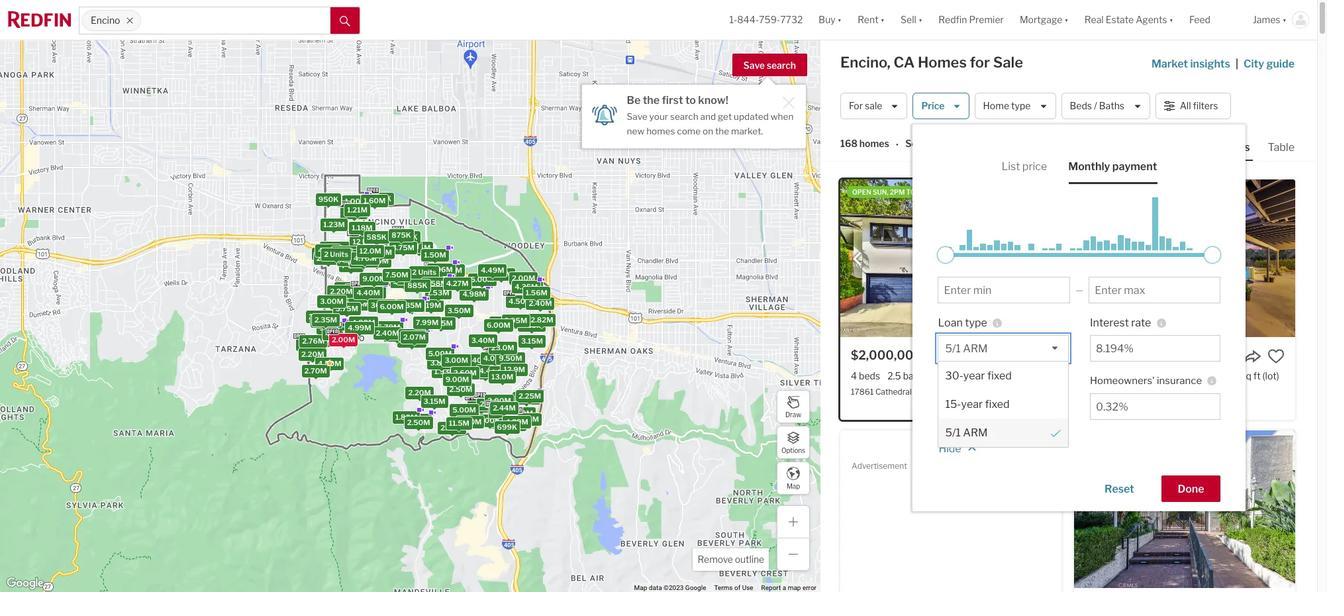 Task type: vqa. For each thing, say whether or not it's contained in the screenshot.
"(505) 878-0100"
no



Task type: locate. For each thing, give the bounding box(es) containing it.
1 horizontal spatial 4.40m
[[491, 417, 515, 426]]

the right be
[[643, 94, 660, 107]]

2 ft from the left
[[1202, 370, 1209, 382]]

4.50m down 7.99m
[[401, 330, 425, 340]]

0 vertical spatial 2.00m
[[512, 273, 535, 282]]

3.20m
[[516, 414, 539, 424]]

9.00m up 3.19m
[[362, 274, 386, 283]]

sell ▾ button
[[893, 0, 931, 40]]

2.50m down "3.30m"
[[313, 336, 336, 345]]

6.00m
[[380, 302, 403, 311], [486, 320, 510, 329]]

3 ▾ from the left
[[919, 14, 923, 25]]

0 vertical spatial 2.40m
[[529, 299, 552, 308]]

0 horizontal spatial 6.00m
[[380, 302, 403, 311]]

2.00m up 1.56m
[[512, 273, 535, 282]]

map left data
[[634, 584, 647, 592]]

6.00m up 5.70m
[[380, 302, 403, 311]]

loan
[[938, 317, 963, 329]]

9.00m left "4.45m"
[[445, 374, 469, 384]]

4.30m
[[325, 329, 348, 338]]

1 vertical spatial homes
[[860, 138, 889, 149]]

2.70m
[[304, 366, 327, 375], [501, 419, 523, 429]]

2
[[322, 243, 327, 252], [346, 245, 350, 254], [314, 249, 319, 258], [324, 250, 328, 259], [316, 254, 321, 263], [412, 267, 416, 276]]

4.40m down 2.44m
[[491, 417, 515, 426]]

3.10m down 585k
[[370, 248, 392, 257]]

1 horizontal spatial 7.50m
[[459, 417, 481, 426]]

encino
[[91, 15, 120, 26]]

ca for 16551
[[1181, 387, 1192, 397]]

1 horizontal spatial 2.70m
[[501, 419, 523, 429]]

5/1 down loan
[[946, 342, 961, 355]]

2.50m
[[313, 336, 336, 345], [449, 384, 472, 394], [510, 408, 533, 418], [407, 418, 430, 427]]

0 horizontal spatial (lot)
[[1032, 370, 1049, 382]]

2 beds from the left
[[1093, 370, 1114, 382]]

3.40m down 2.44m
[[504, 415, 527, 424]]

ft for $2,000,000
[[975, 370, 982, 382]]

fixed
[[988, 370, 1012, 382], [985, 398, 1010, 411]]

1 vertical spatial map
[[634, 584, 647, 592]]

favorite button image
[[1034, 348, 1051, 365], [1268, 348, 1285, 365]]

1 vertical spatial fixed
[[985, 398, 1010, 411]]

ca inside 16551 calneva dr, encino, ca 91436 ameriway realty
[[1181, 387, 1192, 397]]

0 horizontal spatial 4
[[851, 370, 857, 382]]

1 ft from the left
[[975, 370, 982, 382]]

encino, down 2,338
[[924, 387, 951, 397]]

previous button image
[[851, 252, 864, 265]]

error
[[803, 584, 817, 592]]

remove outline
[[698, 554, 764, 565]]

ca down insurance
[[1181, 387, 1192, 397]]

1 4 from the left
[[851, 370, 857, 382]]

next button image
[[1038, 252, 1051, 265]]

2.20m down 3.25m on the bottom of page
[[301, 349, 324, 358]]

dialog
[[913, 125, 1246, 511], [938, 361, 1069, 448]]

real estate agents ▾ link
[[1085, 0, 1174, 40]]

2 horizontal spatial sq
[[1241, 370, 1252, 382]]

2.50m left 2.93m
[[407, 418, 430, 427]]

map inside "button"
[[787, 482, 800, 490]]

0 horizontal spatial 5.50m
[[352, 256, 375, 265]]

1 vertical spatial 2.70m
[[501, 419, 523, 429]]

5.70m
[[377, 322, 400, 331]]

2.60m up 699k
[[479, 399, 503, 408]]

ft up 91436
[[1202, 370, 1209, 382]]

2 ▾ from the left
[[881, 14, 885, 25]]

search inside save your search and get updated when new homes come on the market.
[[670, 111, 699, 122]]

1 vertical spatial save
[[627, 111, 648, 122]]

2 5/1 arm from the top
[[946, 427, 988, 439]]

2 units
[[322, 243, 346, 252], [346, 245, 370, 254], [314, 249, 338, 258], [324, 250, 348, 259], [316, 254, 340, 263], [412, 267, 436, 276]]

1 horizontal spatial 9.00m
[[445, 374, 469, 384]]

ft right "9,271"
[[1254, 370, 1261, 382]]

homes left "•"
[[860, 138, 889, 149]]

of
[[735, 584, 741, 592]]

0 horizontal spatial baths
[[903, 370, 928, 382]]

remove
[[698, 554, 733, 565]]

2.40m left 2.07m on the left bottom
[[376, 328, 399, 337]]

4.27m
[[446, 279, 468, 288]]

▾ right agents
[[1169, 14, 1174, 25]]

3.15m down 4.80m
[[335, 328, 357, 338]]

list price element
[[1002, 150, 1047, 184]]

encino, for 16551
[[1153, 387, 1180, 397]]

2.00m down "3.30m"
[[332, 335, 355, 344]]

2 horizontal spatial 2.20m
[[408, 388, 431, 397]]

beds right 5 on the right
[[1093, 370, 1114, 382]]

1 horizontal spatial 1.60m
[[491, 407, 513, 416]]

2 baths from the left
[[1130, 370, 1154, 382]]

real
[[1085, 14, 1104, 25]]

2 sq from the left
[[1189, 370, 1200, 382]]

2 horizontal spatial ca
[[1181, 387, 1192, 397]]

loan type
[[938, 317, 987, 329]]

0 horizontal spatial 2.40m
[[376, 328, 399, 337]]

buy ▾
[[819, 14, 842, 25]]

homes inside 168 homes • sort
[[860, 138, 889, 149]]

search
[[767, 60, 796, 71], [670, 111, 699, 122]]

1 horizontal spatial 4
[[1122, 370, 1128, 382]]

report a map error link
[[761, 584, 817, 592]]

1 vertical spatial 4.70m
[[488, 351, 511, 360]]

4.15m down 875k
[[397, 241, 419, 250]]

7.50m left 699k
[[459, 417, 481, 426]]

0 horizontal spatial 7.50m
[[385, 270, 408, 279]]

11.5m up 23.0m
[[492, 318, 512, 327]]

2.00m up "3.30m"
[[308, 311, 332, 321]]

1.00m
[[345, 196, 367, 205]]

2 horizontal spatial ft
[[1254, 370, 1261, 382]]

0 vertical spatial 2.60m
[[453, 368, 476, 377]]

home
[[983, 100, 1010, 112]]

minimum price slider
[[938, 246, 955, 264]]

2 vertical spatial 2.20m
[[408, 388, 431, 397]]

2 5/1 from the top
[[946, 427, 961, 439]]

save search
[[744, 60, 796, 71]]

save search button
[[732, 54, 807, 76]]

4 ▾ from the left
[[1065, 14, 1069, 25]]

2.90m
[[365, 256, 388, 265]]

3.40m up "4.45m"
[[465, 356, 489, 365]]

0 vertical spatial 5/1
[[946, 342, 961, 355]]

0 vertical spatial 2.70m
[[304, 366, 327, 375]]

5.00m
[[351, 254, 375, 263], [470, 274, 494, 284], [428, 349, 452, 358], [473, 368, 497, 377], [452, 405, 476, 414]]

3.40m up 4.00m
[[471, 336, 495, 345]]

2.93m
[[440, 423, 463, 432]]

0 vertical spatial 2.20m
[[330, 287, 352, 296]]

payment for monthly payment
[[1113, 160, 1157, 173]]

sale
[[993, 54, 1023, 71]]

ca left homes
[[894, 54, 915, 71]]

rent ▾ button
[[850, 0, 893, 40]]

4.80m
[[351, 318, 375, 327]]

1.93m
[[434, 367, 456, 376]]

0 vertical spatial 4.70m
[[353, 254, 376, 263]]

search up come
[[670, 111, 699, 122]]

699k
[[497, 422, 517, 432]]

1 vertical spatial 3.40m
[[465, 356, 489, 365]]

list box containing 5/1 arm
[[938, 335, 1069, 448]]

1 vertical spatial 5/1 arm
[[946, 427, 988, 439]]

save inside save your search and get updated when new homes come on the market.
[[627, 111, 648, 122]]

4.45m
[[479, 366, 502, 375]]

photo of 17861 cathedral pl, encino, ca 91316 image
[[841, 180, 1062, 337]]

5/1 arm up hide
[[946, 427, 988, 439]]

2.00m
[[512, 273, 535, 282], [308, 311, 332, 321], [332, 335, 355, 344]]

0 vertical spatial 7.50m
[[385, 270, 408, 279]]

year for 30-
[[964, 370, 985, 382]]

map down options at the bottom
[[787, 482, 800, 490]]

reset
[[1105, 483, 1134, 495]]

▾ for mortgage ▾
[[1065, 14, 1069, 25]]

homes inside save your search and get updated when new homes come on the market.
[[647, 126, 675, 136]]

2 horizontal spatial 3.50m
[[447, 306, 471, 315]]

1 vertical spatial type
[[965, 317, 987, 329]]

2.70m down 2.44m
[[501, 419, 523, 429]]

homeowners'
[[1090, 375, 1155, 387]]

▾ for sell ▾
[[919, 14, 923, 25]]

2 (lot) from the left
[[1263, 370, 1280, 382]]

3.00m down 2.44m
[[478, 416, 501, 425]]

4 up calneva
[[1122, 370, 1128, 382]]

1 sq from the left
[[963, 370, 973, 382]]

be the first to know! dialog
[[582, 77, 806, 148]]

beds up 17861
[[859, 370, 880, 382]]

0 vertical spatial 5/1 arm
[[946, 342, 988, 355]]

the right on
[[715, 126, 729, 136]]

  text field
[[1096, 342, 1215, 355]]

1.60m up 1.85m
[[363, 196, 385, 205]]

dialog containing 30-year fixed
[[938, 361, 1069, 448]]

4.50m down 4.35m
[[508, 297, 532, 306]]

ft for $2,930,000
[[1202, 370, 1209, 382]]

3.80m down 5.95m
[[430, 358, 453, 368]]

11.5m
[[492, 318, 512, 327], [449, 418, 469, 427]]

▾ right sell
[[919, 14, 923, 25]]

1 vertical spatial the
[[715, 126, 729, 136]]

1 horizontal spatial 4.70m
[[488, 351, 511, 360]]

91436
[[1194, 387, 1219, 397]]

open
[[852, 188, 872, 196]]

monthly payment element
[[1069, 150, 1157, 184]]

updated
[[734, 111, 769, 122]]

0 horizontal spatial 1.60m
[[363, 196, 385, 205]]

▾ right buy
[[838, 14, 842, 25]]

arm up 30-year fixed
[[963, 342, 988, 355]]

0 horizontal spatial search
[[670, 111, 699, 122]]

3.00m up 2.35m
[[320, 297, 343, 306]]

0 horizontal spatial 3.15m
[[335, 328, 357, 338]]

3.58m
[[424, 278, 447, 288]]

875k
[[391, 230, 411, 239]]

0 horizontal spatial homes
[[647, 126, 675, 136]]

1 horizontal spatial (lot)
[[1263, 370, 1280, 382]]

real estate agents ▾
[[1085, 14, 1174, 25]]

hide
[[939, 442, 961, 455]]

  text field
[[944, 401, 1021, 413], [1096, 401, 1215, 413]]

0 vertical spatial type
[[1011, 100, 1031, 112]]

7.79m
[[515, 393, 538, 402]]

0 vertical spatial map
[[787, 482, 800, 490]]

11.5m left 699k
[[449, 418, 469, 427]]

1 horizontal spatial type
[[1011, 100, 1031, 112]]

3.30m
[[319, 323, 342, 332]]

payment right monthly
[[1113, 160, 1157, 173]]

2.20m up 1.80m
[[408, 388, 431, 397]]

0 horizontal spatial payment
[[969, 375, 1013, 387]]

759-
[[759, 14, 780, 25]]

1 baths from the left
[[903, 370, 928, 382]]

4.40m up 30.0m
[[356, 288, 380, 297]]

2,338
[[935, 370, 961, 382]]

0 vertical spatial payment
[[1113, 160, 1157, 173]]

payment for down payment
[[969, 375, 1013, 387]]

arm down 15-year fixed
[[963, 427, 988, 439]]

2 favorite button image from the left
[[1268, 348, 1285, 365]]

3.75m
[[392, 242, 414, 252]]

2.20m up '5.75m'
[[330, 287, 352, 296]]

beds
[[1070, 100, 1092, 112]]

1 horizontal spatial 3.10m
[[470, 401, 492, 410]]

monthly
[[1069, 160, 1110, 173]]

list box
[[938, 335, 1069, 448], [1026, 393, 1069, 420]]

0 horizontal spatial sq
[[963, 370, 973, 382]]

0 horizontal spatial save
[[627, 111, 648, 122]]

ca up 15-
[[953, 387, 964, 397]]

0 vertical spatial 6.00m
[[380, 302, 403, 311]]

3.50m down 3.19m
[[346, 299, 369, 309]]

7.50m up the 885k
[[385, 270, 408, 279]]

type right loan
[[965, 317, 987, 329]]

3.80m left 3.58m
[[399, 273, 422, 282]]

1 ▾ from the left
[[838, 14, 842, 25]]

report
[[761, 584, 781, 592]]

buy
[[819, 14, 836, 25]]

1 horizontal spatial   text field
[[1096, 401, 1215, 413]]

1 horizontal spatial payment
[[1113, 160, 1157, 173]]

1 horizontal spatial encino,
[[924, 387, 951, 397]]

map for map data ©2023 google
[[634, 584, 647, 592]]

ca for 17861
[[953, 387, 964, 397]]

0 vertical spatial save
[[744, 60, 765, 71]]

(lot) down favorite button checkbox
[[1263, 370, 1280, 382]]

3.00m left 2.93m
[[406, 415, 429, 424]]

1 (lot) from the left
[[1032, 370, 1049, 382]]

3.50m down 875k
[[375, 241, 399, 250]]

ad region
[[852, 475, 1051, 592]]

©2023
[[664, 584, 684, 592]]

market.
[[731, 126, 763, 136]]

type inside 'dialog'
[[965, 317, 987, 329]]

interest rate
[[1090, 317, 1152, 329]]

5/1 up hide
[[946, 427, 961, 439]]

done
[[1178, 483, 1205, 495]]

0 vertical spatial year
[[964, 370, 985, 382]]

4
[[851, 370, 857, 382], [1122, 370, 1128, 382]]

encino, for 17861
[[924, 387, 951, 397]]

1 horizontal spatial baths
[[1130, 370, 1154, 382]]

favorite button checkbox
[[1268, 348, 1285, 365]]

▾ right mortgage
[[1065, 14, 1069, 25]]

encino, down insurance
[[1153, 387, 1180, 397]]

search down 7732
[[767, 60, 796, 71]]

  text field down dr,
[[1096, 401, 1215, 413]]

1 horizontal spatial the
[[715, 126, 729, 136]]

0 horizontal spatial 4.40m
[[356, 288, 380, 297]]

1 favorite button image from the left
[[1034, 348, 1051, 365]]

3.15m down the 7.28m
[[521, 336, 543, 345]]

year down 91316
[[961, 398, 983, 411]]

table button
[[1266, 140, 1298, 160]]

3.10m up 10.9m
[[470, 401, 492, 410]]

ft up 91316
[[975, 370, 982, 382]]

4 for 4 baths
[[1122, 370, 1128, 382]]

3.80m
[[399, 273, 422, 282], [430, 358, 453, 368]]

favorite button image up 9,271 sq ft (lot)
[[1268, 348, 1285, 365]]

2 arm from the top
[[963, 427, 988, 439]]

1 horizontal spatial search
[[767, 60, 796, 71]]

baths up pl, on the right bottom of the page
[[903, 370, 928, 382]]

9,271
[[1216, 370, 1240, 382]]

2.40m down 1.56m
[[529, 299, 552, 308]]

redfin premier button
[[931, 0, 1012, 40]]

photo of 16551 calneva dr, encino, ca 91436 image
[[1074, 180, 1296, 337]]

1 vertical spatial search
[[670, 111, 699, 122]]

1.60m up 699k
[[491, 407, 513, 416]]

save up 'new'
[[627, 111, 648, 122]]

4.49m
[[481, 265, 504, 275]]

map for map
[[787, 482, 800, 490]]

6 ▾ from the left
[[1283, 14, 1287, 25]]

1 vertical spatial 3.80m
[[430, 358, 453, 368]]

1 vertical spatial 11.5m
[[449, 418, 469, 427]]

2.70m down 3.25m on the bottom of page
[[304, 366, 327, 375]]

4.15m
[[397, 241, 419, 250], [400, 301, 422, 310]]

12.9m
[[503, 365, 525, 374]]

2.50m down 7.79m
[[510, 408, 533, 418]]

(lot) down favorite button option
[[1032, 370, 1049, 382]]

market insights link
[[1152, 43, 1231, 72]]

5.50m up 9.35m at bottom
[[393, 277, 416, 286]]

499k
[[318, 246, 338, 255]]

encino, inside 16551 calneva dr, encino, ca 91436 ameriway realty
[[1153, 387, 1180, 397]]

5/1 arm down loan type
[[946, 342, 988, 355]]

sort
[[906, 138, 925, 149]]

168 homes • sort
[[841, 138, 925, 150]]

type right home
[[1011, 100, 1031, 112]]

year up 91316
[[964, 370, 985, 382]]

4 up 17861
[[851, 370, 857, 382]]

3.50m
[[375, 241, 399, 250], [346, 299, 369, 309], [447, 306, 471, 315]]

0 horizontal spatial type
[[965, 317, 987, 329]]

cathedral
[[876, 387, 912, 397]]

▾ right james
[[1283, 14, 1287, 25]]

0 vertical spatial 9.00m
[[362, 274, 386, 283]]

6.00m up 23.0m
[[486, 320, 510, 329]]

2.07m
[[403, 332, 426, 341]]

save inside button
[[744, 60, 765, 71]]

4 baths
[[1122, 370, 1154, 382]]

0 horizontal spatial ca
[[894, 54, 915, 71]]

0 horizontal spatial beds
[[859, 370, 880, 382]]

beds / baths
[[1070, 100, 1125, 112]]

interest
[[1090, 317, 1129, 329]]

get
[[718, 111, 732, 122]]

type inside button
[[1011, 100, 1031, 112]]

favorite button image up 0.44 acre (lot)
[[1034, 348, 1051, 365]]

4.00m
[[483, 353, 507, 363]]

0 horizontal spatial 9.00m
[[362, 274, 386, 283]]

save down 844-
[[744, 60, 765, 71]]

1 vertical spatial 2.40m
[[376, 328, 399, 337]]

3.15m down 1.93m
[[423, 397, 445, 406]]

baths up dr,
[[1130, 370, 1154, 382]]

rent ▾
[[858, 14, 885, 25]]

3.50m up 5.95m
[[447, 306, 471, 315]]

None search field
[[141, 7, 331, 34]]

12 units
[[352, 237, 380, 246]]

2.60m down 1.95m
[[453, 368, 476, 377]]

2.20m
[[330, 287, 352, 296], [301, 349, 324, 358], [408, 388, 431, 397]]

2 4 from the left
[[1122, 370, 1128, 382]]

favorite button image for $2,000,000
[[1034, 348, 1051, 365]]

type for loan type
[[965, 317, 987, 329]]

1 vertical spatial 7.50m
[[459, 417, 481, 426]]

sq for $2,000,000
[[963, 370, 973, 382]]

advertisement
[[852, 461, 907, 471]]

0 horizontal spatial   text field
[[944, 401, 1021, 413]]

885k
[[407, 281, 427, 290]]

1 beds from the left
[[859, 370, 880, 382]]

▾ right rent
[[881, 14, 885, 25]]

4.15m down the 885k
[[400, 301, 422, 310]]

5.50m down 12.0m
[[352, 256, 375, 265]]

0 horizontal spatial map
[[634, 584, 647, 592]]

sell ▾ button
[[901, 0, 923, 40]]

0 horizontal spatial 3.10m
[[370, 248, 392, 257]]

1 horizontal spatial homes
[[860, 138, 889, 149]]

1 horizontal spatial map
[[787, 482, 800, 490]]

submit search image
[[340, 16, 350, 26]]

0 vertical spatial 3.10m
[[370, 248, 392, 257]]



Task type: describe. For each thing, give the bounding box(es) containing it.
2.18m
[[351, 291, 373, 300]]

4.50m up the '1.53m'
[[426, 274, 450, 283]]

3.00m down the 13.0m
[[487, 396, 511, 405]]

photos button
[[1211, 140, 1266, 161]]

1-844-759-7732 link
[[730, 14, 803, 25]]

1 horizontal spatial 2.60m
[[479, 399, 503, 408]]

buy ▾ button
[[819, 0, 842, 40]]

1 vertical spatial 749k
[[341, 260, 361, 270]]

baths
[[1099, 100, 1125, 112]]

3.00m up 1.93m
[[444, 355, 468, 364]]

670k
[[344, 256, 364, 265]]

1 vertical spatial 4.40m
[[491, 417, 515, 426]]

0 horizontal spatial 3.80m
[[399, 273, 422, 282]]

1 vertical spatial 4.15m
[[400, 301, 422, 310]]

terms
[[714, 584, 733, 592]]

1 horizontal spatial 3.50m
[[375, 241, 399, 250]]

4 for 4 beds
[[851, 370, 857, 382]]

405k
[[340, 255, 360, 264]]

remove encino image
[[126, 17, 134, 25]]

redfin premier
[[939, 14, 1004, 25]]

9.35m
[[398, 300, 421, 310]]

1 horizontal spatial 2.40m
[[529, 299, 552, 308]]

rent ▾ button
[[858, 0, 885, 40]]

remove outline button
[[693, 548, 769, 571]]

year for 15-
[[961, 398, 983, 411]]

mortgage ▾ button
[[1012, 0, 1077, 40]]

save for save search
[[744, 60, 765, 71]]

7732
[[780, 14, 803, 25]]

2 vertical spatial 2.00m
[[332, 335, 355, 344]]

map region
[[0, 0, 860, 592]]

2.38m
[[439, 265, 462, 274]]

4.50m down 3.25m on the bottom of page
[[318, 359, 341, 368]]

james ▾
[[1253, 14, 1287, 25]]

ameriway
[[1085, 402, 1121, 410]]

1 horizontal spatial 2.20m
[[330, 287, 352, 296]]

2.15m
[[313, 317, 335, 326]]

2,338 sq ft
[[935, 370, 982, 382]]

sq for $2,930,000
[[1189, 370, 1200, 382]]

1 horizontal spatial 11.5m
[[492, 318, 512, 327]]

1 5/1 arm from the top
[[946, 342, 988, 355]]

fixed for 15-year fixed
[[985, 398, 1010, 411]]

save your search and get updated when new homes come on the market.
[[627, 111, 794, 136]]

acre
[[1012, 370, 1031, 382]]

15-
[[946, 398, 961, 411]]

1 horizontal spatial 3.80m
[[430, 358, 453, 368]]

maximum price slider
[[1205, 246, 1222, 264]]

2.25m
[[518, 391, 541, 400]]

30-
[[946, 370, 964, 382]]

16551
[[1085, 387, 1108, 397]]

3 sq from the left
[[1241, 370, 1252, 382]]

0 horizontal spatial 2.70m
[[304, 366, 327, 375]]

1 vertical spatial 2.00m
[[308, 311, 332, 321]]

down
[[938, 375, 967, 387]]

market insights | city guide
[[1152, 58, 1295, 70]]

0 horizontal spatial 3.50m
[[346, 299, 369, 309]]

Enter min text field
[[944, 284, 1064, 297]]

options button
[[777, 426, 810, 459]]

0 vertical spatial 4.40m
[[356, 288, 380, 297]]

0 horizontal spatial 2.60m
[[453, 368, 476, 377]]

beds for $2,930,000
[[1093, 370, 1114, 382]]

report a map error
[[761, 584, 817, 592]]

rate
[[1132, 317, 1152, 329]]

5/1 arm element
[[939, 419, 1068, 447]]

baths for $2,930,000
[[1130, 370, 1154, 382]]

5pm
[[917, 188, 932, 196]]

1 vertical spatial 5.50m
[[393, 277, 416, 286]]

mortgage ▾
[[1020, 14, 1069, 25]]

2 horizontal spatial 3.15m
[[521, 336, 543, 345]]

estate
[[1106, 14, 1134, 25]]

899k
[[334, 247, 355, 257]]

search inside save search button
[[767, 60, 796, 71]]

map
[[788, 584, 801, 592]]

city
[[1244, 58, 1265, 70]]

sale
[[865, 100, 883, 112]]

baths for $2,000,000
[[903, 370, 928, 382]]

home type
[[983, 100, 1031, 112]]

2 vertical spatial 3.40m
[[504, 415, 527, 424]]

pl,
[[914, 387, 923, 397]]

fixed for 30-year fixed
[[988, 370, 1012, 382]]

draw button
[[777, 390, 810, 423]]

4.29m
[[505, 417, 528, 426]]

0 vertical spatial 1.60m
[[363, 196, 385, 205]]

city guide link
[[1244, 56, 1298, 72]]

on
[[703, 126, 713, 136]]

▾ for rent ▾
[[881, 14, 885, 25]]

16551 calneva dr, encino, ca 91436 ameriway realty
[[1085, 387, 1219, 410]]

open sun, 2pm to 5pm
[[852, 188, 932, 196]]

1 horizontal spatial 3.15m
[[423, 397, 445, 406]]

0 vertical spatial the
[[643, 94, 660, 107]]

1.23m
[[323, 219, 345, 229]]

all filters
[[1180, 100, 1218, 112]]

for sale
[[849, 100, 883, 112]]

2   text field from the left
[[1096, 401, 1215, 413]]

0 vertical spatial 5.50m
[[352, 256, 375, 265]]

options
[[782, 446, 805, 454]]

1 vertical spatial 9.00m
[[445, 374, 469, 384]]

6.35m
[[407, 243, 430, 252]]

1 vertical spatial 3.10m
[[470, 401, 492, 410]]

type for home type
[[1011, 100, 1031, 112]]

1.56m
[[525, 288, 547, 297]]

Enter max text field
[[1095, 284, 1215, 297]]

3.95m
[[489, 269, 512, 279]]

know!
[[698, 94, 729, 107]]

0 horizontal spatial 11.5m
[[449, 418, 469, 427]]

1 vertical spatial 2.20m
[[301, 349, 324, 358]]

/
[[1094, 100, 1097, 112]]

800k
[[397, 232, 417, 241]]

to
[[685, 94, 696, 107]]

1-
[[730, 14, 737, 25]]

9.50m
[[499, 354, 522, 363]]

2.95m
[[504, 316, 527, 325]]

be
[[627, 94, 641, 107]]

2.50m down 1.93m
[[449, 384, 472, 394]]

7.28m
[[521, 320, 543, 329]]

beds / baths button
[[1061, 93, 1150, 119]]

be the first to know!
[[627, 94, 729, 107]]

3,365 sq ft
[[1161, 370, 1209, 382]]

15-year fixed
[[946, 398, 1010, 411]]

5.95m
[[429, 318, 453, 327]]

1   text field from the left
[[944, 401, 1021, 413]]

dialog containing list price
[[913, 125, 1246, 511]]

959k
[[346, 250, 366, 260]]

0 vertical spatial 4.15m
[[397, 241, 419, 250]]

0 vertical spatial 3.40m
[[471, 336, 495, 345]]

0 horizontal spatial encino,
[[841, 54, 891, 71]]

▾ for buy ▾
[[838, 14, 842, 25]]

1.19m
[[420, 300, 441, 310]]

reset button
[[1088, 476, 1151, 502]]

beds for $2,000,000
[[859, 370, 880, 382]]

1 horizontal spatial 6.00m
[[486, 320, 510, 329]]

market
[[1152, 58, 1188, 70]]

1 5/1 from the top
[[946, 342, 961, 355]]

950k
[[318, 195, 338, 204]]

save for save your search and get updated when new homes come on the market.
[[627, 111, 648, 122]]

$2,000,000
[[851, 348, 922, 362]]

favorite button checkbox
[[1034, 348, 1051, 365]]

0 horizontal spatial 4.70m
[[353, 254, 376, 263]]

the inside save your search and get updated when new homes come on the market.
[[715, 126, 729, 136]]

favorite button image for $2,930,000
[[1268, 348, 1285, 365]]

google image
[[3, 575, 47, 592]]

3.00m down 7.99m
[[400, 336, 424, 345]]

insights
[[1191, 58, 1231, 70]]

outline
[[735, 554, 764, 565]]

4.99m
[[348, 323, 371, 332]]

1 arm from the top
[[963, 342, 988, 355]]

2.5
[[888, 370, 901, 382]]

168
[[841, 138, 858, 149]]

real estate agents ▾ button
[[1077, 0, 1182, 40]]

1 vertical spatial 1.60m
[[491, 407, 513, 416]]

list price
[[1002, 160, 1047, 173]]

5 ▾ from the left
[[1169, 14, 1174, 25]]

3 ft from the left
[[1254, 370, 1261, 382]]

photos
[[1214, 141, 1250, 154]]

▾ for james ▾
[[1283, 14, 1287, 25]]

terms of use
[[714, 584, 754, 592]]

1.35m
[[343, 197, 365, 206]]

0 vertical spatial 749k
[[343, 249, 363, 259]]

draw
[[786, 410, 802, 418]]

photo of 5333 zelzah ave #205, encino, ca 91316 image
[[1074, 431, 1296, 588]]

17861
[[851, 387, 874, 397]]



